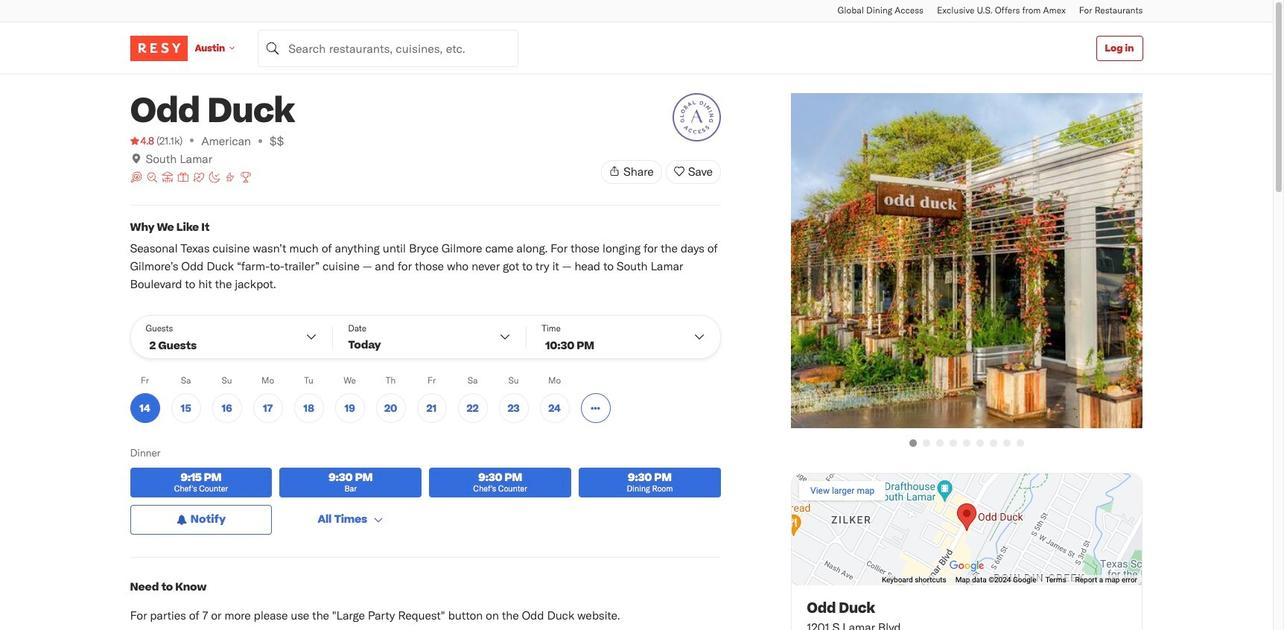 Task type: describe. For each thing, give the bounding box(es) containing it.
4.8 out of 5 stars image
[[130, 133, 154, 148]]



Task type: vqa. For each thing, say whether or not it's contained in the screenshot.
field
yes



Task type: locate. For each thing, give the bounding box(es) containing it.
None field
[[258, 29, 519, 67]]

Search restaurants, cuisines, etc. text field
[[258, 29, 519, 67]]



